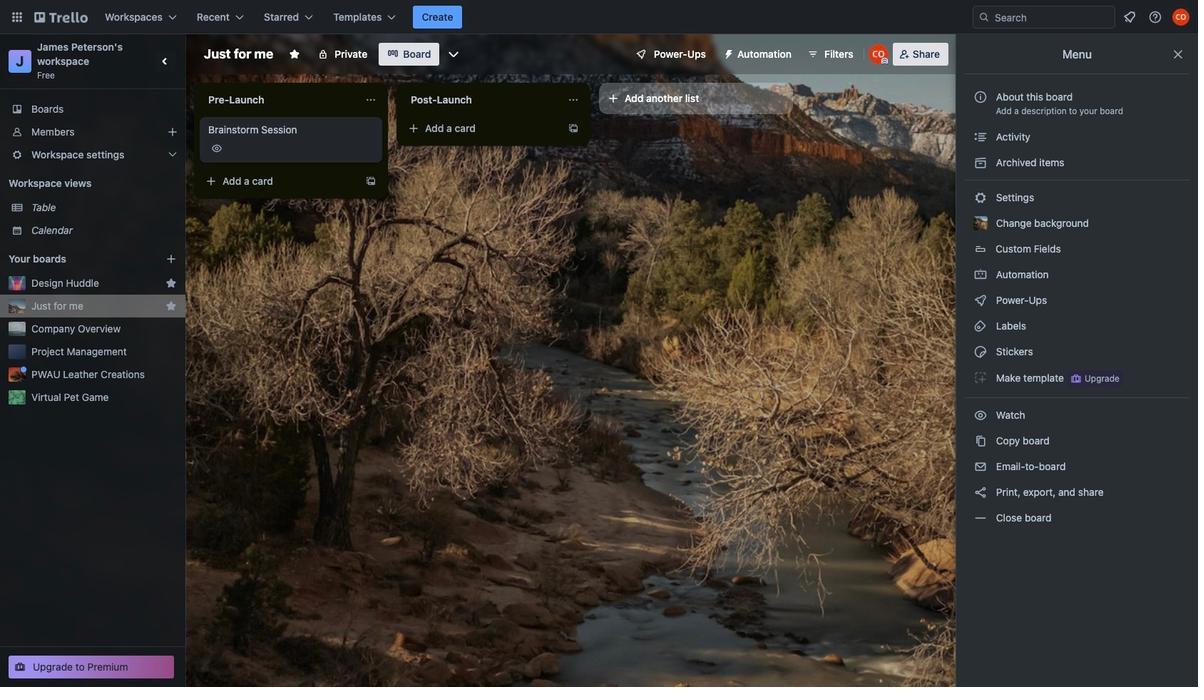 Task type: locate. For each thing, give the bounding box(es) containing it.
0 vertical spatial create from template… image
[[568, 123, 579, 134]]

1 vertical spatial christina overa (christinaovera) image
[[869, 44, 889, 64]]

0 vertical spatial starred icon image
[[166, 278, 177, 289]]

star or unstar board image
[[289, 49, 300, 60]]

1 horizontal spatial christina overa (christinaovera) image
[[1173, 9, 1190, 26]]

1 vertical spatial starred icon image
[[166, 300, 177, 312]]

2 sm image from the top
[[974, 319, 988, 333]]

starred icon image
[[166, 278, 177, 289], [166, 300, 177, 312]]

4 sm image from the top
[[974, 434, 988, 448]]

1 vertical spatial create from template… image
[[365, 175, 377, 187]]

Search field
[[990, 7, 1115, 27]]

sm image
[[718, 43, 738, 63], [974, 130, 988, 144], [974, 190, 988, 205], [974, 268, 988, 282], [974, 293, 988, 307], [974, 345, 988, 359], [974, 408, 988, 422], [974, 459, 988, 474]]

6 sm image from the top
[[974, 511, 988, 525]]

sm image
[[974, 156, 988, 170], [974, 319, 988, 333], [974, 370, 988, 385], [974, 434, 988, 448], [974, 485, 988, 499], [974, 511, 988, 525]]

primary element
[[0, 0, 1199, 34]]

search image
[[979, 11, 990, 23]]

None text field
[[200, 88, 360, 111], [402, 88, 562, 111], [200, 88, 360, 111], [402, 88, 562, 111]]

Board name text field
[[197, 43, 281, 66]]

0 vertical spatial christina overa (christinaovera) image
[[1173, 9, 1190, 26]]

create from template… image
[[568, 123, 579, 134], [365, 175, 377, 187]]

christina overa (christinaovera) image
[[1173, 9, 1190, 26], [869, 44, 889, 64]]



Task type: vqa. For each thing, say whether or not it's contained in the screenshot.
first the Starred Icon from the bottom
yes



Task type: describe. For each thing, give the bounding box(es) containing it.
workspace navigation collapse icon image
[[156, 51, 175, 71]]

add board image
[[166, 253, 177, 265]]

1 starred icon image from the top
[[166, 278, 177, 289]]

christina overa (christinaovera) image inside primary element
[[1173, 9, 1190, 26]]

open information menu image
[[1149, 10, 1163, 24]]

0 horizontal spatial christina overa (christinaovera) image
[[869, 44, 889, 64]]

1 horizontal spatial create from template… image
[[568, 123, 579, 134]]

this member is an admin of this board. image
[[882, 58, 888, 64]]

back to home image
[[34, 6, 88, 29]]

3 sm image from the top
[[974, 370, 988, 385]]

customize views image
[[447, 47, 461, 61]]

5 sm image from the top
[[974, 485, 988, 499]]

0 notifications image
[[1121, 9, 1139, 26]]

0 horizontal spatial create from template… image
[[365, 175, 377, 187]]

1 sm image from the top
[[974, 156, 988, 170]]

2 starred icon image from the top
[[166, 300, 177, 312]]

your boards with 6 items element
[[9, 250, 144, 268]]



